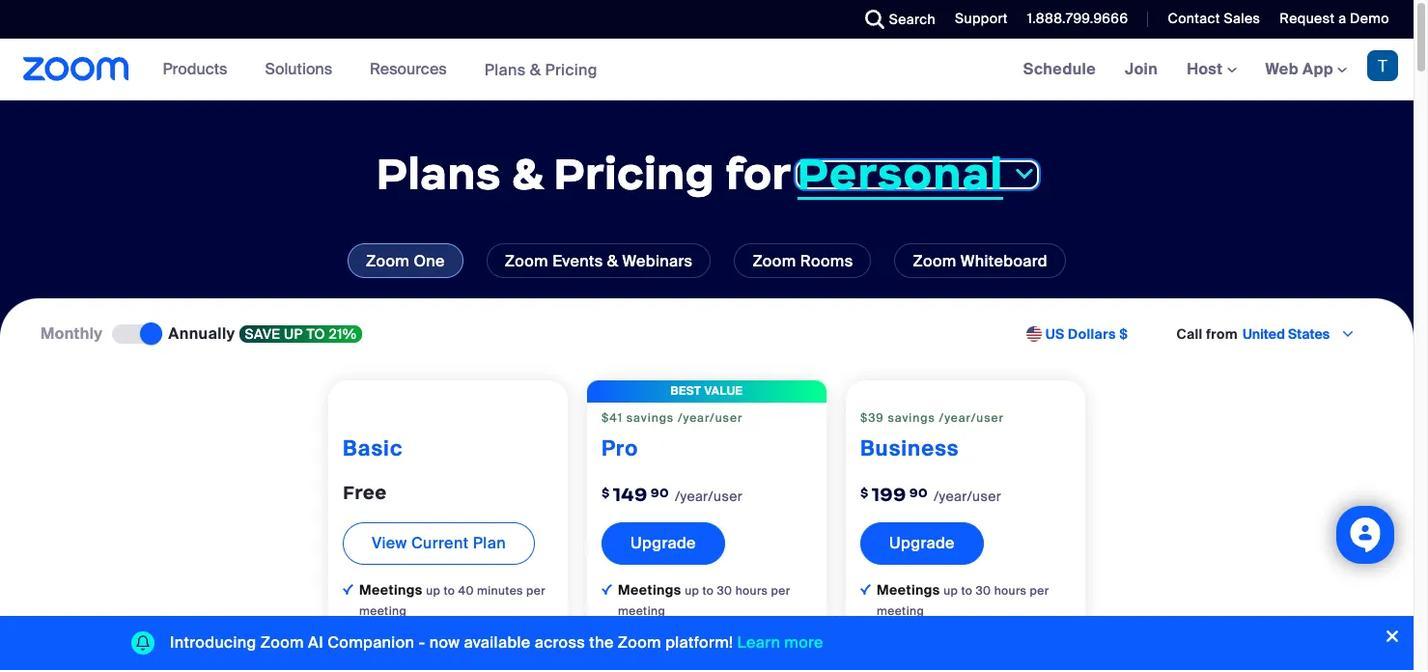 Task type: locate. For each thing, give the bounding box(es) containing it.
savings inside $41 savings /year/user pro
[[627, 410, 674, 426]]

1 horizontal spatial 100
[[618, 627, 642, 644]]

100 right the
[[618, 627, 642, 644]]

$ inside popup button
[[1120, 326, 1128, 343]]

100 attendees per meeting for 40
[[359, 627, 530, 644]]

0 horizontal spatial 30
[[717, 583, 732, 599]]

90 inside $ 199 90 /year/user
[[909, 485, 928, 501]]

Country/Region text field
[[1241, 325, 1339, 344]]

1 30 from the left
[[717, 583, 732, 599]]

2 upgrade from the left
[[889, 533, 955, 553]]

2 savings from the left
[[888, 410, 936, 426]]

30
[[717, 583, 732, 599], [976, 583, 991, 599]]

zoom for zoom one
[[366, 251, 410, 271]]

1 vertical spatial ok image
[[602, 658, 612, 669]]

ok image down companion
[[343, 658, 353, 669]]

zoom one
[[366, 251, 445, 271]]

2 100 from the left
[[618, 627, 642, 644]]

to inside up to 40 minutes per meeting
[[444, 583, 455, 599]]

introducing zoom ai companion - now available across the zoom platform! learn more
[[170, 633, 824, 653]]

zoom for zoom events & webinars
[[505, 251, 548, 271]]

meeting
[[359, 603, 407, 619], [618, 603, 665, 619], [877, 603, 924, 619], [483, 629, 530, 644], [742, 629, 789, 644]]

2 up to 30 hours per meeting from the left
[[877, 583, 1049, 619]]

personal button
[[797, 145, 1038, 201]]

monthly
[[41, 324, 103, 344]]

to for second include icon from the right
[[702, 583, 714, 599]]

$ for business
[[860, 485, 869, 501]]

$41 savings /year/user pro
[[602, 410, 743, 462]]

plans & pricing for
[[376, 146, 791, 202]]

upgrade link
[[602, 522, 725, 565], [860, 522, 984, 565]]

savings up business at bottom
[[888, 410, 936, 426]]

annually
[[168, 324, 235, 344]]

attendees down up to 40 minutes per meeting
[[387, 627, 457, 644]]

0 horizontal spatial hours
[[736, 583, 768, 599]]

savings for business
[[888, 410, 936, 426]]

per for 1st include icon from right
[[1030, 583, 1049, 599]]

per inside up to 40 minutes per meeting
[[526, 583, 546, 599]]

call
[[1177, 326, 1203, 343]]

2 vertical spatial &
[[607, 251, 618, 271]]

0 horizontal spatial meetings
[[359, 581, 426, 599]]

1 vertical spatial ok image
[[343, 658, 353, 669]]

& inside product information navigation
[[530, 59, 541, 80]]

90
[[651, 485, 669, 501], [909, 485, 928, 501]]

1 horizontal spatial up to 30 hours per meeting
[[877, 583, 1049, 619]]

upgrade down $ 149 90 /year/user
[[631, 533, 696, 553]]

1 up to 30 hours per meeting from the left
[[618, 583, 790, 619]]

$
[[1120, 326, 1128, 343], [602, 485, 610, 501], [860, 485, 869, 501]]

best value
[[671, 383, 743, 399]]

zoom left the whiteboard
[[913, 251, 957, 271]]

2 100 attendees per meeting from the left
[[618, 627, 789, 644]]

1.888.799.9666 button
[[1013, 0, 1133, 39], [1027, 10, 1128, 27]]

plans for plans & pricing for
[[376, 146, 501, 202]]

savings inside the $39 savings /year/user business
[[888, 410, 936, 426]]

ok image down the
[[602, 658, 612, 669]]

$ 199 90 /year/user
[[860, 483, 1002, 506]]

100 left the -
[[359, 627, 383, 644]]

90 right the 199
[[909, 485, 928, 501]]

per
[[526, 583, 546, 599], [771, 583, 790, 599], [1030, 583, 1049, 599], [460, 629, 480, 644], [719, 629, 738, 644]]

upgrade down $ 199 90 /year/user
[[889, 533, 955, 553]]

to
[[307, 325, 325, 343], [444, 583, 455, 599], [702, 583, 714, 599], [961, 583, 973, 599]]

zoom
[[366, 251, 410, 271], [505, 251, 548, 271], [753, 251, 796, 271], [913, 251, 957, 271], [260, 633, 304, 653], [618, 633, 661, 653]]

$ left 149
[[602, 485, 610, 501]]

1 hours from the left
[[736, 583, 768, 599]]

savings
[[627, 410, 674, 426], [888, 410, 936, 426]]

90 inside $ 149 90 /year/user
[[651, 485, 669, 501]]

2 hours from the left
[[994, 583, 1027, 599]]

attendees left the learn in the right bottom of the page
[[646, 627, 716, 644]]

zoom logo image
[[23, 57, 129, 81]]

$39
[[860, 410, 884, 426]]

1 horizontal spatial upgrade link
[[860, 522, 984, 565]]

0 horizontal spatial include image
[[602, 584, 612, 595]]

100 for up to 40 minutes per meeting
[[359, 627, 383, 644]]

0 horizontal spatial upgrade link
[[602, 522, 725, 565]]

2 30 from the left
[[976, 583, 991, 599]]

view current plan link
[[343, 522, 535, 565]]

meetings for second include icon from the right
[[618, 581, 685, 599]]

1 vertical spatial &
[[512, 146, 543, 202]]

plans right resources dropdown button at the left
[[484, 59, 526, 80]]

whiteboard
[[961, 251, 1048, 271]]

rooms
[[800, 251, 853, 271]]

90 right 149
[[651, 485, 669, 501]]

companion
[[328, 633, 415, 653]]

1 meetings from the left
[[359, 581, 426, 599]]

0 horizontal spatial upgrade
[[631, 533, 696, 553]]

down image
[[1012, 163, 1038, 186]]

1 100 from the left
[[359, 627, 383, 644]]

zoom whiteboard
[[913, 251, 1048, 271]]

/year/user
[[678, 410, 743, 426], [939, 410, 1004, 426], [675, 488, 743, 505], [934, 488, 1002, 505]]

business
[[860, 434, 959, 462]]

more
[[784, 633, 824, 653]]

pricing
[[545, 59, 598, 80], [554, 146, 715, 202]]

upgrade link down $ 149 90 /year/user
[[602, 522, 725, 565]]

hours for 1st include icon from right
[[994, 583, 1027, 599]]

plan
[[473, 533, 506, 553]]

meeting inside up to 40 minutes per meeting
[[359, 603, 407, 619]]

1 horizontal spatial 90
[[909, 485, 928, 501]]

upgrade
[[631, 533, 696, 553], [889, 533, 955, 553]]

include image
[[343, 584, 353, 595]]

1 horizontal spatial include image
[[860, 584, 871, 595]]

0 vertical spatial &
[[530, 59, 541, 80]]

$ inside $ 199 90 /year/user
[[860, 485, 869, 501]]

zoom for zoom rooms
[[753, 251, 796, 271]]

0 vertical spatial pricing
[[545, 59, 598, 80]]

$ inside $ 149 90 /year/user
[[602, 485, 610, 501]]

zoom left rooms
[[753, 251, 796, 271]]

meetings
[[359, 581, 426, 599], [618, 581, 685, 599], [877, 581, 944, 599]]

2 attendees from the left
[[646, 627, 716, 644]]

zoom events & webinars
[[505, 251, 693, 271]]

1 horizontal spatial hours
[[994, 583, 1027, 599]]

zoom left ai
[[260, 633, 304, 653]]

2 horizontal spatial meetings
[[877, 581, 944, 599]]

0 vertical spatial ok image
[[343, 629, 353, 640]]

1 include image from the left
[[602, 584, 612, 595]]

40
[[458, 583, 474, 599]]

value
[[705, 383, 743, 399]]

1 savings from the left
[[627, 410, 674, 426]]

1 vertical spatial plans
[[376, 146, 501, 202]]

hours
[[736, 583, 768, 599], [994, 583, 1027, 599]]

upgrade link down $ 199 90 /year/user
[[860, 522, 984, 565]]

zoom rooms
[[753, 251, 853, 271]]

now
[[429, 633, 460, 653]]

include image
[[602, 584, 612, 595], [860, 584, 871, 595]]

1 horizontal spatial 100 attendees per meeting
[[618, 627, 789, 644]]

100
[[359, 627, 383, 644], [618, 627, 642, 644]]

zoom right the
[[618, 633, 661, 653]]

1 horizontal spatial savings
[[888, 410, 936, 426]]

0 horizontal spatial $
[[602, 485, 610, 501]]

2 horizontal spatial $
[[1120, 326, 1128, 343]]

us dollars $ button
[[1045, 325, 1128, 344]]

attendees
[[387, 627, 457, 644], [646, 627, 716, 644]]

plans inside main content
[[376, 146, 501, 202]]

0 horizontal spatial up to 30 hours per meeting
[[618, 583, 790, 619]]

1 horizontal spatial $
[[860, 485, 869, 501]]

1 horizontal spatial upgrade
[[889, 533, 955, 553]]

up
[[284, 325, 303, 343], [426, 583, 441, 599], [685, 583, 699, 599], [944, 583, 958, 599]]

banner
[[0, 39, 1414, 101]]

call from
[[1177, 326, 1238, 343]]

personal
[[797, 145, 1004, 201]]

ok image
[[602, 629, 612, 640], [602, 658, 612, 669]]

across
[[535, 633, 585, 653]]

up to 30 hours per meeting for 1st include icon from right
[[877, 583, 1049, 619]]

1 90 from the left
[[651, 485, 669, 501]]

/year/user down the $39 savings /year/user business
[[934, 488, 1002, 505]]

1 horizontal spatial meetings
[[618, 581, 685, 599]]

zoom left events
[[505, 251, 548, 271]]

$199.90 per year per user element
[[860, 469, 1071, 513]]

1 vertical spatial pricing
[[554, 146, 715, 202]]

3 meetings from the left
[[877, 581, 944, 599]]

2 meetings from the left
[[618, 581, 685, 599]]

$ left the 199
[[860, 485, 869, 501]]

/year/user inside $ 149 90 /year/user
[[675, 488, 743, 505]]

0 horizontal spatial 100 attendees per meeting
[[359, 627, 530, 644]]

30 for second include icon from the right
[[717, 583, 732, 599]]

hours for second include icon from the right
[[736, 583, 768, 599]]

ok image
[[343, 629, 353, 640], [343, 658, 353, 669]]

/year/user up business at bottom
[[939, 410, 1004, 426]]

main content
[[0, 39, 1414, 670]]

100 attendees per meeting
[[359, 627, 530, 644], [618, 627, 789, 644]]

sales
[[1224, 10, 1261, 27]]

zoom left one
[[366, 251, 410, 271]]

ok image right across
[[602, 629, 612, 640]]

up inside annually save up to 21%
[[284, 325, 303, 343]]

0 horizontal spatial attendees
[[387, 627, 457, 644]]

per for include image
[[526, 583, 546, 599]]

90 for pro
[[651, 485, 669, 501]]

1 horizontal spatial 30
[[976, 583, 991, 599]]

plans for plans & pricing
[[484, 59, 526, 80]]

support link
[[941, 0, 1013, 39], [955, 10, 1008, 27]]

events
[[553, 251, 603, 271]]

plans inside product information navigation
[[484, 59, 526, 80]]

pricing inside product information navigation
[[545, 59, 598, 80]]

2 90 from the left
[[909, 485, 928, 501]]

1 horizontal spatial attendees
[[646, 627, 716, 644]]

$ right dollars
[[1120, 326, 1128, 343]]

/year/user down $41 savings /year/user pro
[[675, 488, 743, 505]]

solutions button
[[265, 39, 341, 100]]

demo
[[1350, 10, 1390, 27]]

/year/user inside $ 199 90 /year/user
[[934, 488, 1002, 505]]

to for 1st include icon from right
[[961, 583, 973, 599]]

pricing for plans & pricing
[[545, 59, 598, 80]]

90 for business
[[909, 485, 928, 501]]

0 horizontal spatial savings
[[627, 410, 674, 426]]

1 attendees from the left
[[387, 627, 457, 644]]

/year/user down 'best value'
[[678, 410, 743, 426]]

2 upgrade link from the left
[[860, 522, 984, 565]]

platform!
[[666, 633, 733, 653]]

0 horizontal spatial 90
[[651, 485, 669, 501]]

1 ok image from the top
[[602, 629, 612, 640]]

1 100 attendees per meeting from the left
[[359, 627, 530, 644]]

0 horizontal spatial 100
[[359, 627, 383, 644]]

0 vertical spatial ok image
[[602, 629, 612, 640]]

plans up one
[[376, 146, 501, 202]]

request a demo
[[1280, 10, 1390, 27]]

ok image right ai
[[343, 629, 353, 640]]

savings for pro
[[627, 410, 674, 426]]

pricing for plans & pricing for
[[554, 146, 715, 202]]

0 vertical spatial plans
[[484, 59, 526, 80]]

savings right $41
[[627, 410, 674, 426]]



Task type: vqa. For each thing, say whether or not it's contained in the screenshot.
Profile picture
yes



Task type: describe. For each thing, give the bounding box(es) containing it.
& for plans & pricing for
[[512, 146, 543, 202]]

attendees for 30
[[646, 627, 716, 644]]

schedule link
[[1009, 39, 1111, 100]]

products
[[163, 59, 227, 79]]

host
[[1187, 59, 1227, 79]]

schedule
[[1023, 59, 1096, 79]]

$41
[[602, 410, 623, 426]]

& for plans & pricing
[[530, 59, 541, 80]]

2 include image from the left
[[860, 584, 871, 595]]

/year/user inside $41 savings /year/user pro
[[678, 410, 743, 426]]

2 ok image from the top
[[343, 658, 353, 669]]

minutes
[[477, 583, 523, 599]]

plans & pricing
[[484, 59, 598, 80]]

search
[[889, 11, 936, 28]]

save
[[245, 325, 280, 343]]

21%
[[329, 325, 357, 343]]

app
[[1303, 59, 1334, 79]]

tabs of zoom services tab list
[[29, 243, 1385, 278]]

100 attendees per meeting for 30
[[618, 627, 789, 644]]

30 for 1st include icon from right
[[976, 583, 991, 599]]

support
[[955, 10, 1008, 27]]

host button
[[1187, 59, 1237, 79]]

ai
[[308, 633, 324, 653]]

$ for pro
[[602, 485, 610, 501]]

learn more link
[[737, 633, 824, 653]]

product information navigation
[[148, 39, 612, 101]]

zoom for zoom whiteboard
[[913, 251, 957, 271]]

search button
[[851, 0, 941, 39]]

solutions
[[265, 59, 332, 79]]

request
[[1280, 10, 1335, 27]]

products button
[[163, 39, 236, 100]]

web app button
[[1266, 59, 1347, 79]]

pro
[[602, 434, 638, 462]]

free
[[343, 481, 387, 504]]

contact
[[1168, 10, 1220, 27]]

1.888.799.9666
[[1027, 10, 1128, 27]]

$149.90 per year per user element
[[602, 469, 812, 513]]

for
[[725, 146, 791, 202]]

$ 149 90 /year/user
[[602, 483, 743, 506]]

2 ok image from the top
[[602, 658, 612, 669]]

1 upgrade from the left
[[631, 533, 696, 553]]

profile picture image
[[1367, 50, 1398, 81]]

introducing
[[170, 633, 256, 653]]

resources button
[[370, 39, 455, 100]]

us
[[1045, 326, 1065, 343]]

per for second include icon from the right
[[771, 583, 790, 599]]

main content containing personal
[[0, 39, 1414, 670]]

a
[[1339, 10, 1347, 27]]

web app
[[1266, 59, 1334, 79]]

contact sales
[[1168, 10, 1261, 27]]

100 for up to 30 hours per meeting
[[618, 627, 642, 644]]

$39 savings /year/user business
[[860, 410, 1004, 462]]

the
[[589, 633, 614, 653]]

meetings navigation
[[1009, 39, 1414, 101]]

up to 30 hours per meeting for second include icon from the right
[[618, 583, 790, 619]]

current
[[411, 533, 469, 553]]

view current plan
[[372, 533, 506, 553]]

from
[[1206, 326, 1238, 343]]

-
[[419, 633, 425, 653]]

resources
[[370, 59, 447, 79]]

attendees for 40
[[387, 627, 457, 644]]

best
[[671, 383, 702, 399]]

up to 40 minutes per meeting
[[359, 583, 546, 619]]

149
[[613, 483, 648, 506]]

one
[[414, 251, 445, 271]]

1 upgrade link from the left
[[602, 522, 725, 565]]

banner containing products
[[0, 39, 1414, 101]]

us dollars $
[[1045, 326, 1128, 343]]

up inside up to 40 minutes per meeting
[[426, 583, 441, 599]]

basic
[[343, 434, 403, 462]]

& inside tabs of zoom services tab list
[[607, 251, 618, 271]]

web
[[1266, 59, 1299, 79]]

join
[[1125, 59, 1158, 79]]

to for include image
[[444, 583, 455, 599]]

annually save up to 21%
[[168, 324, 357, 344]]

available
[[464, 633, 531, 653]]

/year/user inside the $39 savings /year/user business
[[939, 410, 1004, 426]]

learn
[[737, 633, 780, 653]]

to inside annually save up to 21%
[[307, 325, 325, 343]]

webinars
[[622, 251, 693, 271]]

show options image
[[1340, 327, 1356, 342]]

meetings for 1st include icon from right
[[877, 581, 944, 599]]

join link
[[1111, 39, 1172, 100]]

view
[[372, 533, 407, 553]]

1 ok image from the top
[[343, 629, 353, 640]]

199
[[872, 483, 906, 506]]

dollars
[[1068, 326, 1116, 343]]

meetings for include image
[[359, 581, 426, 599]]



